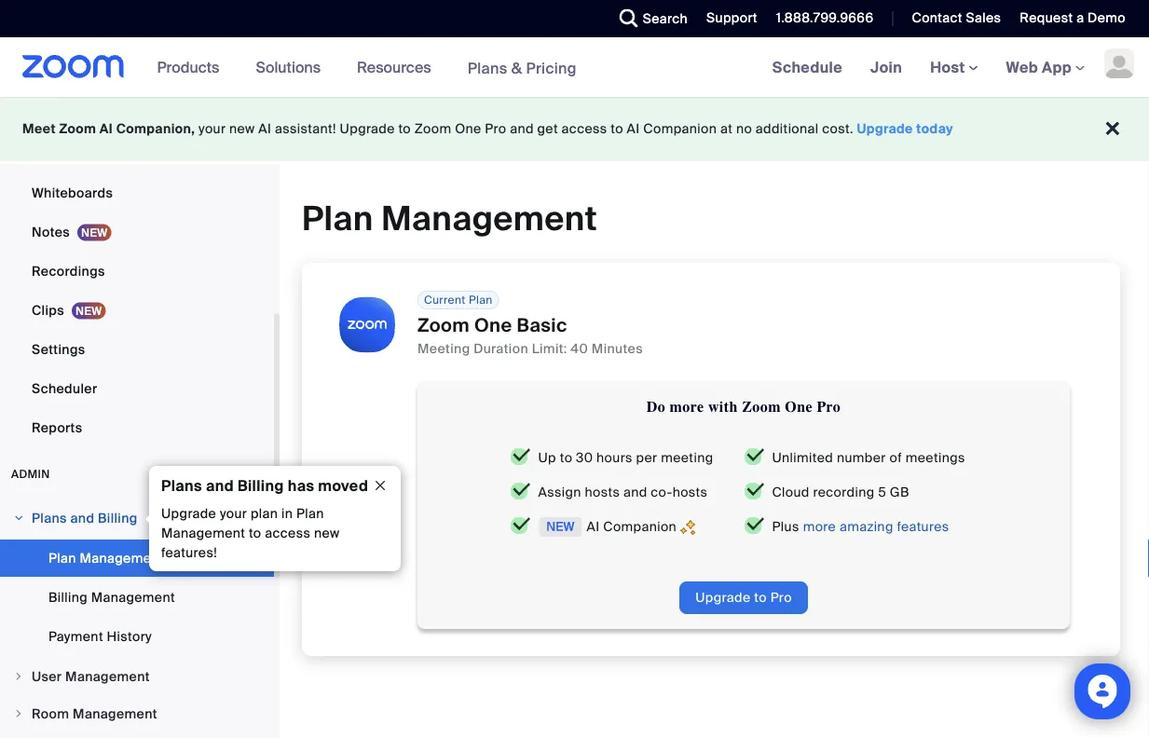 Task type: vqa. For each thing, say whether or not it's contained in the screenshot.
Project inside button
no



Task type: describe. For each thing, give the bounding box(es) containing it.
clips link
[[0, 292, 274, 329]]

plans and billing menu item
[[0, 500, 274, 540]]

do
[[646, 398, 666, 416]]

plans and billing
[[32, 509, 138, 527]]

banner containing products
[[0, 37, 1149, 98]]

zoom logo image
[[22, 55, 125, 78]]

upgrade today link
[[857, 120, 953, 137]]

web app button
[[1006, 57, 1085, 77]]

assign
[[538, 484, 581, 501]]

admin
[[11, 467, 50, 481]]

close image
[[365, 477, 395, 494]]

whiteboards
[[32, 184, 113, 201]]

resources
[[357, 57, 431, 77]]

devices
[[91, 145, 143, 162]]

plan management link
[[0, 540, 274, 577]]

new inside upgrade your plan in plan management to access new features!
[[314, 525, 340, 542]]

recordings link
[[0, 253, 274, 290]]

products button
[[157, 37, 228, 97]]

your inside upgrade your plan in plan management to access new features!
[[220, 505, 247, 522]]

plan inside upgrade your plan in plan management to access new features!
[[296, 505, 324, 522]]

1 vertical spatial companion
[[603, 518, 677, 535]]

billing for plans and billing
[[98, 509, 138, 527]]

cloud recording 5 gb
[[772, 484, 909, 501]]

user management
[[32, 668, 150, 685]]

new tag2icon image
[[538, 517, 583, 537]]

plans for plans & pricing
[[467, 58, 507, 78]]

right image for plans and billing
[[13, 513, 24, 524]]

product information navigation
[[143, 37, 591, 98]]

1.888.799.9666 button up schedule
[[762, 0, 878, 37]]

resources button
[[357, 37, 440, 97]]

additional
[[756, 120, 819, 137]]

features!
[[161, 544, 217, 561]]

to inside button
[[754, 589, 767, 606]]

notes
[[32, 223, 70, 240]]

duration
[[474, 340, 528, 357]]

check_boxesicon image for assign
[[510, 483, 531, 500]]

co-
[[651, 484, 673, 501]]

hours
[[597, 449, 633, 466]]

zoom down the resources dropdown button
[[414, 120, 451, 137]]

user
[[32, 668, 62, 685]]

pricing
[[526, 58, 577, 78]]

contact sales
[[912, 9, 1001, 27]]

upgrade your plan in plan management to access new features!
[[161, 505, 340, 561]]

and inside meet zoom ai companion, footer
[[510, 120, 534, 137]]

5
[[878, 484, 886, 501]]

web
[[1006, 57, 1038, 77]]

with
[[708, 398, 738, 416]]

ai right new tag2icon
[[587, 518, 600, 535]]

meeting
[[418, 340, 470, 357]]

plan
[[251, 505, 278, 522]]

of
[[889, 449, 902, 466]]

clips
[[32, 301, 64, 319]]

management up "billing management"
[[80, 549, 164, 567]]

pro inside meet zoom ai companion, footer
[[485, 120, 506, 137]]

settings link
[[0, 331, 274, 368]]

to inside upgrade your plan in plan management to access new features!
[[249, 525, 261, 542]]

web app
[[1006, 57, 1072, 77]]

profile picture image
[[1104, 48, 1134, 78]]

&
[[511, 58, 522, 78]]

basic
[[517, 313, 567, 337]]

more for amazing
[[803, 518, 836, 535]]

your inside meet zoom ai companion, footer
[[199, 120, 226, 137]]

search button
[[606, 0, 692, 37]]

plus
[[772, 518, 799, 535]]

notes link
[[0, 213, 274, 251]]

request a demo
[[1020, 9, 1126, 27]]

schedule
[[772, 57, 843, 77]]

history
[[107, 628, 152, 645]]

search
[[643, 10, 688, 27]]

1 hosts from the left
[[585, 484, 620, 501]]

payment history
[[48, 628, 152, 645]]

no
[[736, 120, 752, 137]]

amazing
[[840, 518, 893, 535]]

gb
[[890, 484, 909, 501]]

right image for room management
[[13, 708, 24, 719]]

upgrade inside button
[[695, 589, 751, 606]]

demo
[[1088, 9, 1126, 27]]

2 vertical spatial one
[[785, 398, 813, 416]]

current plan zoom one basic meeting duration limit: 40 minutes
[[418, 293, 643, 357]]

1 vertical spatial pro
[[817, 398, 841, 416]]

reports
[[32, 419, 82, 436]]

support
[[706, 9, 757, 27]]

personal
[[32, 145, 88, 162]]

recordings
[[32, 262, 105, 280]]

join
[[870, 57, 902, 77]]

do more with zoom one pro
[[646, 398, 841, 416]]

more amazing features link
[[803, 517, 949, 537]]

billing management link
[[0, 579, 274, 616]]

plan management inside plans and billing menu
[[48, 549, 164, 567]]

pro inside upgrade to pro button
[[770, 589, 792, 606]]

zoom up personal devices
[[59, 120, 96, 137]]

request
[[1020, 9, 1073, 27]]

room management
[[32, 705, 157, 722]]

number
[[837, 449, 886, 466]]

solutions
[[256, 57, 321, 77]]

cost.
[[822, 120, 853, 137]]

1 horizontal spatial plan management
[[302, 197, 597, 240]]

billing inside menu
[[48, 589, 88, 606]]

user management menu item
[[0, 659, 274, 694]]

assign hosts and co-hosts
[[538, 484, 708, 501]]

side navigation navigation
[[0, 0, 280, 738]]

upgrade to pro button
[[680, 582, 808, 614]]

scheduler link
[[0, 370, 274, 407]]

current
[[424, 293, 466, 307]]



Task type: locate. For each thing, give the bounding box(es) containing it.
upgrade inside upgrade your plan in plan management to access new features!
[[161, 505, 216, 522]]

0 vertical spatial plan management
[[302, 197, 597, 240]]

0 vertical spatial billing
[[238, 476, 284, 495]]

0 horizontal spatial hosts
[[585, 484, 620, 501]]

solutions button
[[256, 37, 329, 97]]

0 vertical spatial your
[[199, 120, 226, 137]]

1 vertical spatial access
[[265, 525, 311, 542]]

2 vertical spatial pro
[[770, 589, 792, 606]]

recording
[[813, 484, 875, 501]]

billing for plans and billing has moved
[[238, 476, 284, 495]]

meetings navigation
[[758, 37, 1149, 98]]

0 horizontal spatial billing
[[48, 589, 88, 606]]

zoom
[[59, 120, 96, 137], [414, 120, 451, 137], [418, 313, 470, 337], [742, 398, 781, 416]]

right image left user
[[13, 671, 24, 682]]

1 vertical spatial new
[[314, 525, 340, 542]]

banner
[[0, 37, 1149, 98]]

0 horizontal spatial access
[[265, 525, 311, 542]]

plans and billing has moved
[[161, 476, 368, 495]]

access inside upgrade your plan in plan management to access new features!
[[265, 525, 311, 542]]

management down 'user management' menu item
[[73, 705, 157, 722]]

1 vertical spatial billing
[[98, 509, 138, 527]]

1 horizontal spatial plans
[[161, 476, 202, 495]]

limit:
[[532, 340, 567, 357]]

30
[[576, 449, 593, 466]]

plans inside menu item
[[32, 509, 67, 527]]

1 vertical spatial more
[[803, 518, 836, 535]]

plans inside product information navigation
[[467, 58, 507, 78]]

check_boxesicon image for unlimited
[[744, 448, 765, 466]]

new down moved
[[314, 525, 340, 542]]

management down plan management link
[[91, 589, 175, 606]]

1 horizontal spatial billing
[[98, 509, 138, 527]]

1 horizontal spatial hosts
[[673, 484, 708, 501]]

your
[[199, 120, 226, 137], [220, 505, 247, 522]]

one left the get
[[455, 120, 481, 137]]

access right the get
[[562, 120, 607, 137]]

check_boxesicon image for cloud
[[744, 483, 765, 500]]

new
[[229, 120, 255, 137], [314, 525, 340, 542]]

plans for plans and billing
[[32, 509, 67, 527]]

your left "plan"
[[220, 505, 247, 522]]

billing inside menu item
[[98, 509, 138, 527]]

2 hosts from the left
[[673, 484, 708, 501]]

settings
[[32, 341, 85, 358]]

plans & pricing
[[467, 58, 577, 78]]

billing inside 'tooltip'
[[238, 476, 284, 495]]

ai starsicon image
[[680, 517, 695, 537]]

more right plus
[[803, 518, 836, 535]]

at
[[720, 120, 733, 137]]

management down meet zoom ai companion, your new ai assistant! upgrade to zoom one pro and get access to ai companion at no additional cost. upgrade today
[[381, 197, 597, 240]]

plan inside current plan zoom one basic meeting duration limit: 40 minutes
[[469, 293, 493, 307]]

right image inside room management menu item
[[13, 708, 24, 719]]

plan management up current
[[302, 197, 597, 240]]

ai left assistant! on the top of the page
[[258, 120, 271, 137]]

up to 30 hours per meeting
[[538, 449, 713, 466]]

new left assistant! on the top of the page
[[229, 120, 255, 137]]

plans for plans and billing has moved
[[161, 476, 202, 495]]

companion left 'at'
[[643, 120, 717, 137]]

0 horizontal spatial plan management
[[48, 549, 164, 567]]

management up room management
[[65, 668, 150, 685]]

ai right the get
[[627, 120, 640, 137]]

zoom inside current plan zoom one basic meeting duration limit: 40 minutes
[[418, 313, 470, 337]]

one up unlimited
[[785, 398, 813, 416]]

3 right image from the top
[[13, 708, 24, 719]]

1 vertical spatial your
[[220, 505, 247, 522]]

pro down plus
[[770, 589, 792, 606]]

0 vertical spatial plans
[[467, 58, 507, 78]]

whiteboards link
[[0, 174, 274, 212]]

get
[[537, 120, 558, 137]]

payment history link
[[0, 618, 274, 655]]

2 horizontal spatial billing
[[238, 476, 284, 495]]

personal devices link
[[0, 135, 274, 172]]

to
[[398, 120, 411, 137], [611, 120, 623, 137], [560, 449, 572, 466], [249, 525, 261, 542], [754, 589, 767, 606]]

host button
[[930, 57, 978, 77]]

join link
[[857, 37, 916, 97]]

companion down assign hosts and co-hosts
[[603, 518, 677, 535]]

management up features!
[[161, 525, 245, 542]]

hosts down hours
[[585, 484, 620, 501]]

plans and billing has moved tooltip
[[144, 466, 401, 571]]

0 vertical spatial pro
[[485, 120, 506, 137]]

1 vertical spatial plans
[[161, 476, 202, 495]]

check_boxesicon image left unlimited
[[744, 448, 765, 466]]

and up plan management link
[[70, 509, 94, 527]]

personal devices
[[32, 145, 143, 162]]

zoom right with
[[742, 398, 781, 416]]

1 horizontal spatial new
[[314, 525, 340, 542]]

one inside current plan zoom one basic meeting duration limit: 40 minutes
[[474, 313, 512, 337]]

personal menu menu
[[0, 0, 274, 448]]

contact
[[912, 9, 962, 27]]

2 horizontal spatial pro
[[817, 398, 841, 416]]

2 vertical spatial plans
[[32, 509, 67, 527]]

features
[[897, 518, 949, 535]]

hosts down meeting
[[673, 484, 708, 501]]

0 vertical spatial access
[[562, 120, 607, 137]]

right image for user management
[[13, 671, 24, 682]]

and left the get
[[510, 120, 534, 137]]

0 vertical spatial companion
[[643, 120, 717, 137]]

1 vertical spatial plan management
[[48, 549, 164, 567]]

access inside meet zoom ai companion, footer
[[562, 120, 607, 137]]

0 horizontal spatial new
[[229, 120, 255, 137]]

request a demo link
[[1006, 0, 1149, 37], [1020, 9, 1126, 27]]

1.888.799.9666
[[776, 9, 874, 27]]

minutes
[[592, 340, 643, 357]]

scheduler
[[32, 380, 97, 397]]

zoom up meeting
[[418, 313, 470, 337]]

0 vertical spatial one
[[455, 120, 481, 137]]

and inside menu item
[[70, 509, 94, 527]]

plan management up "billing management"
[[48, 549, 164, 567]]

room management menu item
[[0, 696, 274, 732]]

room
[[32, 705, 69, 722]]

billing up payment
[[48, 589, 88, 606]]

more right do
[[670, 398, 704, 416]]

plan
[[302, 197, 373, 240], [469, 293, 493, 307], [296, 505, 324, 522], [48, 549, 76, 567]]

plan management
[[302, 197, 597, 240], [48, 549, 164, 567]]

one
[[455, 120, 481, 137], [474, 313, 512, 337], [785, 398, 813, 416]]

zoom oneicon image
[[339, 297, 395, 353]]

billing up plan management link
[[98, 509, 138, 527]]

1 horizontal spatial access
[[562, 120, 607, 137]]

companion
[[643, 120, 717, 137], [603, 518, 677, 535]]

more
[[670, 398, 704, 416], [803, 518, 836, 535]]

per
[[636, 449, 657, 466]]

plans & pricing link
[[467, 58, 577, 78], [467, 58, 577, 78]]

moved
[[318, 476, 368, 495]]

one inside meet zoom ai companion, footer
[[455, 120, 481, 137]]

pro up unlimited
[[817, 398, 841, 416]]

support link
[[692, 0, 762, 37], [706, 9, 757, 27]]

right image inside 'user management' menu item
[[13, 671, 24, 682]]

1.888.799.9666 button up schedule link
[[776, 9, 874, 27]]

meeting
[[661, 449, 713, 466]]

today
[[916, 120, 953, 137]]

1 horizontal spatial pro
[[770, 589, 792, 606]]

check_boxesicon image left cloud
[[744, 483, 765, 500]]

plans and billing menu
[[0, 540, 274, 657]]

2 horizontal spatial plans
[[467, 58, 507, 78]]

0 vertical spatial new
[[229, 120, 255, 137]]

plan inside menu
[[48, 549, 76, 567]]

check_boxesicon image left up
[[510, 448, 531, 466]]

1 vertical spatial one
[[474, 313, 512, 337]]

1 right image from the top
[[13, 513, 24, 524]]

upgrade to pro
[[695, 589, 792, 606]]

and
[[510, 120, 534, 137], [206, 476, 234, 495], [623, 484, 647, 501], [70, 509, 94, 527]]

right image
[[13, 513, 24, 524], [13, 671, 24, 682], [13, 708, 24, 719]]

management inside upgrade your plan in plan management to access new features!
[[161, 525, 245, 542]]

more for with
[[670, 398, 704, 416]]

plans left &
[[467, 58, 507, 78]]

2 vertical spatial billing
[[48, 589, 88, 606]]

a
[[1077, 9, 1084, 27]]

meet zoom ai companion, footer
[[0, 97, 1149, 161]]

billing up "plan"
[[238, 476, 284, 495]]

right image down admin
[[13, 513, 24, 524]]

2 right image from the top
[[13, 671, 24, 682]]

0 horizontal spatial plans
[[32, 509, 67, 527]]

access down in
[[265, 525, 311, 542]]

2 vertical spatial right image
[[13, 708, 24, 719]]

and left co-
[[623, 484, 647, 501]]

in
[[281, 505, 293, 522]]

check_boxesicon image left assign
[[510, 483, 531, 500]]

right image left room in the bottom left of the page
[[13, 708, 24, 719]]

1 vertical spatial right image
[[13, 671, 24, 682]]

billing
[[238, 476, 284, 495], [98, 509, 138, 527], [48, 589, 88, 606]]

ai up devices
[[100, 120, 113, 137]]

host
[[930, 57, 969, 77]]

and up upgrade your plan in plan management to access new features!
[[206, 476, 234, 495]]

40
[[571, 340, 588, 357]]

up
[[538, 449, 556, 466]]

check_boxesicon image
[[510, 448, 531, 466], [744, 448, 765, 466], [510, 483, 531, 500], [744, 483, 765, 500], [510, 517, 531, 535], [744, 517, 765, 535]]

has
[[288, 476, 314, 495]]

0 horizontal spatial pro
[[485, 120, 506, 137]]

access
[[562, 120, 607, 137], [265, 525, 311, 542]]

1 horizontal spatial more
[[803, 518, 836, 535]]

ai companion
[[587, 518, 677, 535]]

cloud
[[772, 484, 810, 501]]

plans inside 'tooltip'
[[161, 476, 202, 495]]

right image inside plans and billing menu item
[[13, 513, 24, 524]]

meet zoom ai companion, your new ai assistant! upgrade to zoom one pro and get access to ai companion at no additional cost. upgrade today
[[22, 120, 953, 137]]

reports link
[[0, 409, 274, 446]]

new inside meet zoom ai companion, footer
[[229, 120, 255, 137]]

hosts
[[585, 484, 620, 501], [673, 484, 708, 501]]

upgrade
[[340, 120, 395, 137], [857, 120, 913, 137], [161, 505, 216, 522], [695, 589, 751, 606]]

companion inside footer
[[643, 120, 717, 137]]

check_boxesicon image left new tag2icon
[[510, 517, 531, 535]]

products
[[157, 57, 219, 77]]

payment
[[48, 628, 103, 645]]

0 vertical spatial more
[[670, 398, 704, 416]]

check_boxesicon image for up
[[510, 448, 531, 466]]

0 horizontal spatial more
[[670, 398, 704, 416]]

assistant!
[[275, 120, 336, 137]]

check_boxesicon image left plus
[[744, 517, 765, 535]]

schedule link
[[758, 37, 857, 97]]

sales
[[966, 9, 1001, 27]]

one up duration
[[474, 313, 512, 337]]

plans down admin
[[32, 509, 67, 527]]

your right companion,
[[199, 120, 226, 137]]

pro left the get
[[485, 120, 506, 137]]

unlimited number of meetings
[[772, 449, 965, 466]]

admin menu menu
[[0, 500, 274, 738]]

0 vertical spatial right image
[[13, 513, 24, 524]]

and inside 'tooltip'
[[206, 476, 234, 495]]

plans up plans and billing menu item
[[161, 476, 202, 495]]



